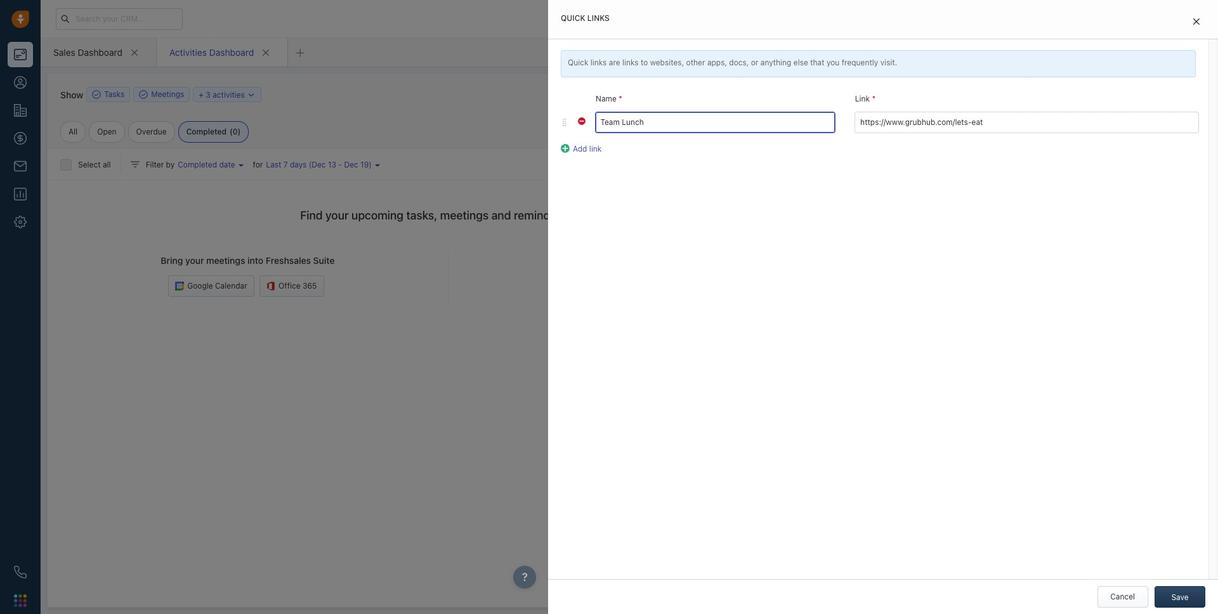 Task type: vqa. For each thing, say whether or not it's contained in the screenshot.
Demo
no



Task type: locate. For each thing, give the bounding box(es) containing it.
completed for completed ( 0 )
[[186, 127, 227, 136]]

1 links from the left
[[591, 58, 607, 67]]

upcoming
[[352, 209, 404, 222]]

office 365
[[279, 281, 317, 291]]

soon!
[[1117, 574, 1137, 583]]

freshsales
[[266, 255, 311, 266]]

dashboard for activities dashboard
[[209, 47, 254, 57]]

bring
[[161, 255, 183, 266]]

1 horizontal spatial links
[[623, 58, 639, 67]]

03:00
[[876, 64, 897, 73]]

goals
[[826, 130, 846, 140]]

overdue
[[136, 127, 167, 136]]

date
[[219, 160, 235, 169]]

filter
[[146, 160, 164, 169]]

0 vertical spatial (
[[230, 127, 233, 136]]

meetings left and
[[440, 209, 489, 222]]

suite
[[313, 255, 335, 266]]

0 horizontal spatial dec
[[312, 160, 326, 169]]

1 vertical spatial meetings
[[206, 255, 245, 266]]

dec left 13
[[312, 160, 326, 169]]

0 vertical spatial completed
[[186, 127, 227, 136]]

completed
[[186, 127, 227, 136], [178, 160, 217, 169]]

for left last
[[253, 160, 263, 169]]

2 links from the left
[[623, 58, 639, 67]]

view
[[777, 130, 795, 140]]

save
[[1172, 593, 1189, 602]]

it
[[1097, 574, 1101, 583]]

find your upcoming tasks, meetings and reminders here.
[[300, 209, 596, 222]]

7
[[284, 160, 288, 169]]

cancel
[[1111, 592, 1136, 602]]

(
[[230, 127, 233, 136], [309, 160, 312, 169]]

1 horizontal spatial meetings
[[440, 209, 489, 222]]

links left to
[[623, 58, 639, 67]]

13
[[328, 160, 336, 169]]

( right days
[[309, 160, 312, 169]]

Search your CRM... text field
[[56, 8, 183, 30]]

apps,
[[708, 58, 728, 67]]

dec right -
[[344, 160, 359, 169]]

sales
[[53, 47, 75, 57]]

for left the now.
[[1052, 574, 1062, 583]]

for
[[253, 160, 263, 169], [1052, 574, 1062, 583]]

dashboard
[[78, 47, 123, 57], [209, 47, 254, 57]]

dashboard up activities
[[209, 47, 254, 57]]

0
[[233, 127, 238, 136]]

your
[[326, 209, 349, 222], [185, 255, 204, 266]]

visit.
[[881, 58, 898, 67]]

phone image
[[14, 566, 27, 579]]

( up date
[[230, 127, 233, 136]]

dec
[[312, 160, 326, 169], [344, 160, 359, 169]]

add
[[573, 144, 588, 153]]

1 horizontal spatial )
[[369, 160, 372, 169]]

0 vertical spatial )
[[238, 127, 241, 136]]

last
[[266, 160, 281, 169]]

1 dashboard from the left
[[78, 47, 123, 57]]

0 horizontal spatial dashboard
[[78, 47, 123, 57]]

0 horizontal spatial (
[[230, 127, 233, 136]]

google calendar
[[187, 281, 247, 291]]

your right find
[[326, 209, 349, 222]]

* right name at top
[[619, 94, 623, 104]]

0 horizontal spatial your
[[185, 255, 204, 266]]

completed inside button
[[178, 160, 217, 169]]

here.
[[570, 209, 596, 222]]

) right -
[[369, 160, 372, 169]]

activities
[[169, 47, 207, 57]]

select all
[[78, 160, 111, 169]]

completed for completed date
[[178, 160, 217, 169]]

0 vertical spatial your
[[326, 209, 349, 222]]

0 horizontal spatial for
[[253, 160, 263, 169]]

links
[[588, 13, 610, 23]]

freddy doesn't have any insights for now. but it will soon!
[[931, 574, 1137, 583]]

links left are on the top
[[591, 58, 607, 67]]

are
[[609, 58, 621, 67]]

quick
[[568, 58, 589, 67]]

0 vertical spatial for
[[253, 160, 263, 169]]

2 * from the left
[[873, 94, 876, 104]]

or
[[751, 58, 759, 67]]

meetings up calendar
[[206, 255, 245, 266]]

1 horizontal spatial dec
[[344, 160, 359, 169]]

1 horizontal spatial your
[[326, 209, 349, 222]]

completed right by
[[178, 160, 217, 169]]

1 dec from the left
[[312, 160, 326, 169]]

open
[[97, 127, 117, 136]]

0 vertical spatial meetings
[[440, 209, 489, 222]]

+ 3 activities link
[[199, 89, 256, 101]]

dashboard right sales
[[78, 47, 123, 57]]

last 7 days ( dec 13 - dec 19 )
[[266, 160, 372, 169]]

2 dec from the left
[[344, 160, 359, 169]]

google calendar button
[[168, 275, 254, 297]]

0 horizontal spatial links
[[591, 58, 607, 67]]

1 horizontal spatial *
[[873, 94, 876, 104]]

doesn't
[[959, 574, 986, 583]]

completed left 0
[[186, 127, 227, 136]]

1 vertical spatial )
[[369, 160, 372, 169]]

into
[[248, 255, 264, 266]]

links
[[591, 58, 607, 67], [623, 58, 639, 67]]

+
[[199, 90, 204, 99]]

dialog
[[549, 0, 1219, 615]]

find
[[300, 209, 323, 222]]

show
[[60, 89, 83, 100]]

1 * from the left
[[619, 94, 623, 104]]

down image
[[247, 90, 256, 99]]

link
[[856, 94, 870, 104]]

* right 'link'
[[873, 94, 876, 104]]

1 vertical spatial (
[[309, 160, 312, 169]]

1 horizontal spatial dashboard
[[209, 47, 254, 57]]

1 vertical spatial completed
[[178, 160, 217, 169]]

your right bring
[[185, 255, 204, 266]]

cancel button
[[1098, 587, 1149, 608]]

1 vertical spatial your
[[185, 255, 204, 266]]

1 vertical spatial for
[[1052, 574, 1062, 583]]

) down activities
[[238, 127, 241, 136]]

)
[[238, 127, 241, 136], [369, 160, 372, 169]]

meetings
[[440, 209, 489, 222], [206, 255, 245, 266]]

completed ( 0 )
[[186, 127, 241, 136]]

bring your meetings into freshsales suite
[[161, 255, 335, 266]]

*
[[619, 94, 623, 104], [873, 94, 876, 104]]

2 dashboard from the left
[[209, 47, 254, 57]]

0 horizontal spatial *
[[619, 94, 623, 104]]

save button
[[1155, 587, 1206, 608]]



Task type: describe. For each thing, give the bounding box(es) containing it.
you
[[827, 58, 840, 67]]

+ 3 activities button
[[193, 87, 262, 102]]

quick links are links to websites, other apps, docs, or anything else that you frequently visit.
[[568, 58, 898, 67]]

add link link
[[561, 143, 602, 154]]

but
[[1082, 574, 1095, 583]]

freddy
[[931, 574, 956, 583]]

drag image
[[561, 118, 569, 126]]

name
[[596, 94, 617, 104]]

insights
[[1021, 574, 1049, 583]]

any
[[1007, 574, 1019, 583]]

-
[[339, 160, 342, 169]]

0 horizontal spatial meetings
[[206, 255, 245, 266]]

freshworks switcher image
[[14, 595, 27, 607]]

04:00
[[876, 102, 897, 111]]

activities
[[213, 90, 245, 99]]

view activity goals link
[[765, 130, 846, 141]]

select
[[78, 160, 101, 169]]

filter by
[[146, 160, 175, 169]]

office
[[279, 281, 301, 291]]

activities dashboard
[[169, 47, 254, 57]]

* for name *
[[619, 94, 623, 104]]

completed date
[[178, 160, 235, 169]]

anything
[[761, 58, 792, 67]]

E.g. www.salestips.com text field
[[855, 111, 1200, 133]]

sales dashboard
[[53, 47, 123, 57]]

office 365 button
[[260, 275, 324, 297]]

now.
[[1064, 574, 1080, 583]]

quick links
[[561, 13, 610, 23]]

docs,
[[730, 58, 749, 67]]

add link
[[573, 144, 602, 153]]

your for bring
[[185, 255, 204, 266]]

1 horizontal spatial (
[[309, 160, 312, 169]]

link *
[[856, 94, 876, 104]]

view activity goals
[[777, 130, 846, 140]]

other
[[687, 58, 706, 67]]

activity
[[797, 130, 824, 140]]

3
[[206, 90, 211, 99]]

* for link *
[[873, 94, 876, 104]]

365
[[303, 281, 317, 291]]

have
[[988, 574, 1005, 583]]

tasks,
[[407, 209, 438, 222]]

0 horizontal spatial )
[[238, 127, 241, 136]]

1 horizontal spatial for
[[1052, 574, 1062, 583]]

will
[[1103, 574, 1115, 583]]

dashboard for sales dashboard
[[78, 47, 123, 57]]

to
[[641, 58, 648, 67]]

19
[[361, 160, 369, 169]]

+ 3 activities
[[199, 90, 245, 99]]

calendar
[[215, 281, 247, 291]]

and
[[492, 209, 511, 222]]

all
[[69, 127, 78, 136]]

dialog containing quick links
[[549, 0, 1219, 615]]

your for find
[[326, 209, 349, 222]]

tasks
[[104, 90, 125, 99]]

phone element
[[8, 560, 33, 585]]

days
[[290, 160, 307, 169]]

E.g. Sales tips text field
[[595, 111, 836, 133]]

reminders
[[514, 209, 567, 222]]

meetings
[[151, 90, 184, 99]]

frequently
[[842, 58, 879, 67]]

name *
[[596, 94, 623, 104]]

else
[[794, 58, 809, 67]]

completed date button
[[175, 159, 253, 170]]

google
[[187, 281, 213, 291]]

quick
[[561, 13, 586, 23]]

link
[[590, 144, 602, 153]]

all
[[103, 160, 111, 169]]

websites,
[[651, 58, 684, 67]]

that
[[811, 58, 825, 67]]

by
[[166, 160, 175, 169]]



